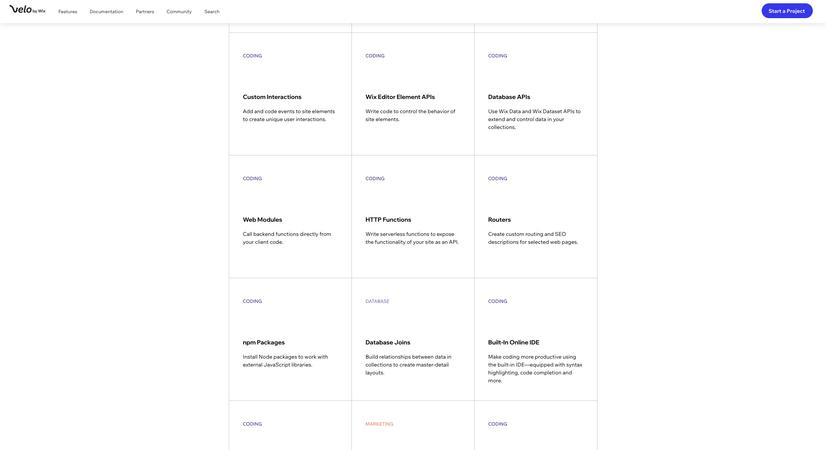 Task type: describe. For each thing, give the bounding box(es) containing it.
2 horizontal spatial wix
[[533, 108, 542, 115]]

0 horizontal spatial wix
[[366, 93, 377, 101]]

for
[[520, 239, 527, 245]]

control inside use wix data and wix dataset apis to extend and control data in your collections.
[[517, 116, 535, 122]]

of inside write serverless functions to expose the functionality of your site as an api.
[[407, 239, 412, 245]]

built-
[[498, 361, 511, 368]]

unique
[[266, 116, 283, 122]]

coding for custom interactions
[[243, 53, 262, 59]]

to inside install node packages to work with external javascript libraries.
[[299, 354, 304, 360]]

in inside build relationships between data in collections to create master-detail layouts.
[[447, 354, 452, 360]]

use wix data and wix dataset apis to extend and control data in your collections.
[[489, 108, 581, 130]]

using
[[563, 354, 577, 360]]

write serverless functions to expose the functionality of your site as an api.
[[366, 231, 459, 245]]

collections.
[[489, 124, 517, 130]]

detail
[[436, 361, 449, 368]]

online
[[510, 339, 529, 346]]

site inside write code to control the behavior of site elements.
[[366, 116, 375, 122]]

your inside use wix data and wix dataset apis to extend and control data in your collections.
[[554, 116, 565, 122]]

web modules
[[243, 216, 283, 224]]

create custom routing and seo descriptions for selected web pages.
[[489, 231, 579, 245]]

the inside write code to control the behavior of site elements.
[[419, 108, 427, 115]]

create inside add and code events to site elements to create unique user interactions.
[[249, 116, 265, 122]]

joins
[[395, 339, 411, 346]]

the for http functions
[[366, 239, 374, 245]]

built-in online ide
[[489, 339, 540, 346]]

coding
[[503, 354, 520, 360]]

highlighting,
[[489, 369, 520, 376]]

call
[[243, 231, 252, 237]]

more
[[521, 354, 534, 360]]

a
[[783, 7, 786, 14]]

call backend functions directly from your client code.
[[243, 231, 332, 245]]

to inside build relationships between data in collections to create master-detail layouts.
[[394, 361, 399, 368]]

modules
[[258, 216, 283, 224]]

custom
[[506, 231, 525, 237]]

0 horizontal spatial apis
[[422, 93, 435, 101]]

in inside make coding more productive using the built-in ide—equipped with syntax highlighting, code completion and more.
[[511, 361, 515, 368]]

custom
[[243, 93, 266, 101]]

and down data
[[507, 116, 516, 122]]

serverless
[[381, 231, 406, 237]]

to right "events"
[[296, 108, 301, 115]]

community
[[167, 9, 192, 15]]

make
[[489, 354, 502, 360]]

seo
[[556, 231, 567, 237]]

routers
[[489, 216, 512, 224]]

the for built-in online ide
[[489, 361, 497, 368]]

functionality
[[375, 239, 406, 245]]

and inside add and code events to site elements to create unique user interactions.
[[255, 108, 264, 115]]

site inside write serverless functions to expose the functionality of your site as an api.
[[426, 239, 434, 245]]

editor
[[378, 93, 396, 101]]

routing
[[526, 231, 544, 237]]

install
[[243, 354, 258, 360]]

packages
[[257, 339, 285, 346]]

database for database joins
[[366, 339, 394, 346]]

an
[[442, 239, 448, 245]]

your inside call backend functions directly from your client code.
[[243, 239, 254, 245]]

install node packages to work with external javascript libraries.
[[243, 354, 329, 368]]

javascript
[[264, 361, 291, 368]]

functions for functions
[[407, 231, 430, 237]]

control inside write code to control the behavior of site elements.
[[400, 108, 418, 115]]

and inside make coding more productive using the built-in ide—equipped with syntax highlighting, code completion and more.
[[563, 369, 573, 376]]

data inside build relationships between data in collections to create master-detail layouts.
[[435, 354, 446, 360]]

custom interactions
[[243, 93, 302, 101]]

start a project link
[[763, 3, 814, 18]]

user
[[284, 116, 295, 122]]

npm
[[243, 339, 256, 346]]

code inside add and code events to site elements to create unique user interactions.
[[265, 108, 277, 115]]

http functions
[[366, 216, 412, 224]]

search link
[[200, 3, 227, 20]]

http
[[366, 216, 382, 224]]

in inside use wix data and wix dataset apis to extend and control data in your collections.
[[548, 116, 553, 122]]

create inside build relationships between data in collections to create master-detail layouts.
[[400, 361, 416, 368]]

functions
[[383, 216, 412, 224]]

1 horizontal spatial wix
[[499, 108, 509, 115]]

write code to control the behavior of site elements.
[[366, 108, 456, 122]]

behavior
[[428, 108, 450, 115]]

events
[[278, 108, 295, 115]]

coding for http functions
[[366, 176, 385, 182]]

documentation
[[90, 9, 123, 15]]

descriptions
[[489, 239, 519, 245]]

elements
[[312, 108, 335, 115]]

api.
[[449, 239, 459, 245]]

with inside make coding more productive using the built-in ide—equipped with syntax highlighting, code completion and more.
[[555, 361, 566, 368]]

site inside add and code events to site elements to create unique user interactions.
[[302, 108, 311, 115]]

extend
[[489, 116, 506, 122]]

master-
[[417, 361, 436, 368]]

ide—equipped
[[516, 361, 554, 368]]

features
[[58, 9, 77, 15]]

interactions.
[[296, 116, 327, 122]]

code.
[[270, 239, 284, 245]]

element
[[397, 93, 421, 101]]

node
[[259, 354, 273, 360]]



Task type: vqa. For each thing, say whether or not it's contained in the screenshot.
the right designer-
no



Task type: locate. For each thing, give the bounding box(es) containing it.
make coding more productive using the built-in ide—equipped with syntax highlighting, code completion and more.
[[489, 354, 583, 384]]

of right 'functionality'
[[407, 239, 412, 245]]

2 horizontal spatial apis
[[564, 108, 575, 115]]

expose
[[437, 231, 455, 237]]

dataset
[[543, 108, 563, 115]]

with down using
[[555, 361, 566, 368]]

interactions
[[267, 93, 302, 101]]

with inside install node packages to work with external javascript libraries.
[[318, 354, 329, 360]]

the inside write serverless functions to expose the functionality of your site as an api.
[[366, 239, 374, 245]]

database up build
[[366, 339, 394, 346]]

site
[[302, 108, 311, 115], [366, 116, 375, 122], [426, 239, 434, 245]]

of
[[451, 108, 456, 115], [407, 239, 412, 245]]

partners
[[136, 9, 154, 15]]

the left 'functionality'
[[366, 239, 374, 245]]

search
[[205, 9, 220, 15]]

your down dataset
[[554, 116, 565, 122]]

0 horizontal spatial the
[[366, 239, 374, 245]]

your down the call
[[243, 239, 254, 245]]

backend
[[254, 231, 275, 237]]

start a project
[[769, 7, 806, 14]]

1 write from the top
[[366, 108, 379, 115]]

2 write from the top
[[366, 231, 379, 237]]

1 horizontal spatial create
[[400, 361, 416, 368]]

syntax
[[567, 361, 583, 368]]

1 vertical spatial site
[[366, 116, 375, 122]]

built-
[[489, 339, 504, 346]]

database for database apis
[[489, 93, 516, 101]]

apis
[[422, 93, 435, 101], [518, 93, 531, 101], [564, 108, 575, 115]]

control down data
[[517, 116, 535, 122]]

in
[[504, 339, 509, 346]]

2 vertical spatial site
[[426, 239, 434, 245]]

functions right the serverless
[[407, 231, 430, 237]]

0 horizontal spatial your
[[243, 239, 254, 245]]

0 vertical spatial write
[[366, 108, 379, 115]]

0 vertical spatial with
[[318, 354, 329, 360]]

1 functions from the left
[[276, 231, 299, 237]]

in up detail
[[447, 354, 452, 360]]

0 horizontal spatial database
[[366, 339, 394, 346]]

more.
[[489, 377, 503, 384]]

your left as
[[413, 239, 424, 245]]

of right behavior
[[451, 108, 456, 115]]

1 horizontal spatial database
[[489, 93, 516, 101]]

control
[[400, 108, 418, 115], [517, 116, 535, 122]]

web
[[243, 216, 257, 224]]

wix
[[366, 93, 377, 101], [499, 108, 509, 115], [533, 108, 542, 115]]

create down add
[[249, 116, 265, 122]]

apis inside use wix data and wix dataset apis to extend and control data in your collections.
[[564, 108, 575, 115]]

data
[[536, 116, 547, 122], [435, 354, 446, 360]]

1 vertical spatial control
[[517, 116, 535, 122]]

write down http
[[366, 231, 379, 237]]

to down add
[[243, 116, 248, 122]]

code inside write code to control the behavior of site elements.
[[381, 108, 393, 115]]

0 horizontal spatial create
[[249, 116, 265, 122]]

data up detail
[[435, 354, 446, 360]]

to inside write serverless functions to expose the functionality of your site as an api.
[[431, 231, 436, 237]]

apis right dataset
[[564, 108, 575, 115]]

0 horizontal spatial site
[[302, 108, 311, 115]]

1 horizontal spatial apis
[[518, 93, 531, 101]]

coding
[[243, 53, 262, 59], [366, 53, 385, 59], [489, 53, 508, 59], [243, 176, 262, 182], [366, 176, 385, 182], [489, 176, 508, 182], [243, 298, 262, 304], [489, 298, 508, 304], [243, 421, 262, 427], [489, 421, 508, 427]]

code up elements.
[[381, 108, 393, 115]]

add and code events to site elements to create unique user interactions.
[[243, 108, 335, 122]]

1 horizontal spatial of
[[451, 108, 456, 115]]

ide
[[530, 339, 540, 346]]

write inside write serverless functions to expose the functionality of your site as an api.
[[366, 231, 379, 237]]

create
[[489, 231, 505, 237]]

of inside write code to control the behavior of site elements.
[[451, 108, 456, 115]]

1 vertical spatial write
[[366, 231, 379, 237]]

1 vertical spatial with
[[555, 361, 566, 368]]

write for http
[[366, 231, 379, 237]]

functions for modules
[[276, 231, 299, 237]]

database up use
[[489, 93, 516, 101]]

apis up data
[[518, 93, 531, 101]]

functions up code.
[[276, 231, 299, 237]]

2 horizontal spatial code
[[521, 369, 533, 376]]

0 vertical spatial control
[[400, 108, 418, 115]]

apis up behavior
[[422, 93, 435, 101]]

web
[[551, 239, 561, 245]]

2 vertical spatial the
[[489, 361, 497, 368]]

2 horizontal spatial the
[[489, 361, 497, 368]]

0 horizontal spatial in
[[447, 354, 452, 360]]

the inside make coding more productive using the built-in ide—equipped with syntax highlighting, code completion and more.
[[489, 361, 497, 368]]

with
[[318, 354, 329, 360], [555, 361, 566, 368]]

1 vertical spatial the
[[366, 239, 374, 245]]

1 horizontal spatial control
[[517, 116, 535, 122]]

1 horizontal spatial data
[[536, 116, 547, 122]]

write up elements.
[[366, 108, 379, 115]]

client
[[255, 239, 269, 245]]

coding for built-in online ide
[[489, 298, 508, 304]]

the
[[419, 108, 427, 115], [366, 239, 374, 245], [489, 361, 497, 368]]

1 horizontal spatial in
[[511, 361, 515, 368]]

and right data
[[523, 108, 532, 115]]

database apis
[[489, 93, 531, 101]]

data inside use wix data and wix dataset apis to extend and control data in your collections.
[[536, 116, 547, 122]]

database
[[366, 298, 390, 304]]

build relationships between data in collections to create master-detail layouts.
[[366, 354, 452, 376]]

1 vertical spatial of
[[407, 239, 412, 245]]

relationships
[[380, 354, 411, 360]]

site up interactions.
[[302, 108, 311, 115]]

0 horizontal spatial functions
[[276, 231, 299, 237]]

with right 'work'
[[318, 354, 329, 360]]

elements.
[[376, 116, 400, 122]]

from
[[320, 231, 332, 237]]

to right dataset
[[576, 108, 581, 115]]

to inside write code to control the behavior of site elements.
[[394, 108, 399, 115]]

code down ide—equipped
[[521, 369, 533, 376]]

packages
[[274, 354, 297, 360]]

selected
[[529, 239, 550, 245]]

code inside make coding more productive using the built-in ide—equipped with syntax highlighting, code completion and more.
[[521, 369, 533, 376]]

collections
[[366, 361, 393, 368]]

to up as
[[431, 231, 436, 237]]

wix left dataset
[[533, 108, 542, 115]]

1 horizontal spatial your
[[413, 239, 424, 245]]

coding for wix editor element apis
[[366, 53, 385, 59]]

build
[[366, 354, 379, 360]]

start
[[769, 7, 782, 14]]

your
[[554, 116, 565, 122], [243, 239, 254, 245], [413, 239, 424, 245]]

0 vertical spatial the
[[419, 108, 427, 115]]

2 horizontal spatial site
[[426, 239, 434, 245]]

site left elements.
[[366, 116, 375, 122]]

to inside use wix data and wix dataset apis to extend and control data in your collections.
[[576, 108, 581, 115]]

as
[[436, 239, 441, 245]]

0 horizontal spatial code
[[265, 108, 277, 115]]

pages.
[[562, 239, 579, 245]]

coding for database apis
[[489, 53, 508, 59]]

coding for npm packages
[[243, 298, 262, 304]]

functions inside call backend functions directly from your client code.
[[276, 231, 299, 237]]

to down relationships
[[394, 361, 399, 368]]

2 horizontal spatial your
[[554, 116, 565, 122]]

npm packages
[[243, 339, 285, 346]]

1 horizontal spatial functions
[[407, 231, 430, 237]]

0 vertical spatial of
[[451, 108, 456, 115]]

your inside write serverless functions to expose the functionality of your site as an api.
[[413, 239, 424, 245]]

to up elements.
[[394, 108, 399, 115]]

database joins
[[366, 339, 411, 346]]

code up unique
[[265, 108, 277, 115]]

1 horizontal spatial code
[[381, 108, 393, 115]]

data
[[510, 108, 521, 115]]

0 horizontal spatial with
[[318, 354, 329, 360]]

directly
[[300, 231, 319, 237]]

functions
[[276, 231, 299, 237], [407, 231, 430, 237]]

1 horizontal spatial with
[[555, 361, 566, 368]]

0 vertical spatial site
[[302, 108, 311, 115]]

functions inside write serverless functions to expose the functionality of your site as an api.
[[407, 231, 430, 237]]

in
[[548, 116, 553, 122], [447, 354, 452, 360], [511, 361, 515, 368]]

create
[[249, 116, 265, 122], [400, 361, 416, 368]]

coding for routers
[[489, 176, 508, 182]]

1 horizontal spatial site
[[366, 116, 375, 122]]

and up web
[[545, 231, 554, 237]]

libraries.
[[292, 361, 313, 368]]

to up libraries.
[[299, 354, 304, 360]]

work
[[305, 354, 317, 360]]

control down element
[[400, 108, 418, 115]]

use
[[489, 108, 498, 115]]

in down coding
[[511, 361, 515, 368]]

coding for web modules
[[243, 176, 262, 182]]

and right add
[[255, 108, 264, 115]]

productive
[[535, 354, 562, 360]]

site left as
[[426, 239, 434, 245]]

2 horizontal spatial in
[[548, 116, 553, 122]]

2 functions from the left
[[407, 231, 430, 237]]

1 vertical spatial in
[[447, 354, 452, 360]]

and down syntax
[[563, 369, 573, 376]]

0 vertical spatial create
[[249, 116, 265, 122]]

the left behavior
[[419, 108, 427, 115]]

wix left editor
[[366, 93, 377, 101]]

and inside create custom routing and seo descriptions for selected web pages.
[[545, 231, 554, 237]]

0 horizontal spatial of
[[407, 239, 412, 245]]

1 horizontal spatial the
[[419, 108, 427, 115]]

wix editor element apis
[[366, 93, 435, 101]]

completion
[[534, 369, 562, 376]]

create down relationships
[[400, 361, 416, 368]]

project
[[788, 7, 806, 14]]

2 vertical spatial in
[[511, 361, 515, 368]]

wix up extend
[[499, 108, 509, 115]]

add
[[243, 108, 253, 115]]

in down dataset
[[548, 116, 553, 122]]

0 vertical spatial database
[[489, 93, 516, 101]]

1 vertical spatial create
[[400, 361, 416, 368]]

0 vertical spatial in
[[548, 116, 553, 122]]

layouts.
[[366, 369, 385, 376]]

0 vertical spatial data
[[536, 116, 547, 122]]

data down dataset
[[536, 116, 547, 122]]

write for wix
[[366, 108, 379, 115]]

marketing
[[366, 421, 394, 427]]

the down the 'make'
[[489, 361, 497, 368]]

write inside write code to control the behavior of site elements.
[[366, 108, 379, 115]]

1 vertical spatial data
[[435, 354, 446, 360]]

0 horizontal spatial control
[[400, 108, 418, 115]]

write
[[366, 108, 379, 115], [366, 231, 379, 237]]

0 horizontal spatial data
[[435, 354, 446, 360]]

1 vertical spatial database
[[366, 339, 394, 346]]



